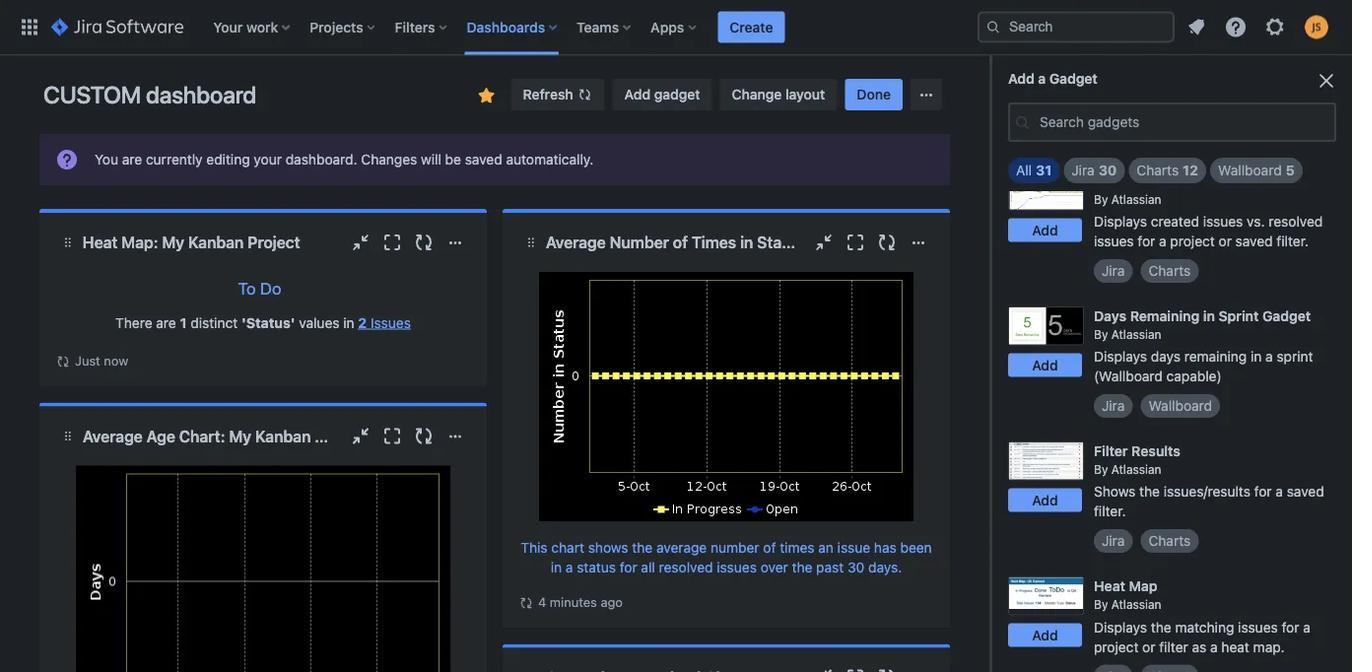 Task type: locate. For each thing, give the bounding box(es) containing it.
1 horizontal spatial gadget
[[1263, 307, 1311, 324]]

1 horizontal spatial filter.
[[1277, 233, 1309, 249]]

minimize heat map: my kanban project image
[[349, 231, 373, 254]]

1 vertical spatial wallboard
[[1149, 398, 1212, 414]]

project left "filter"
[[1094, 639, 1139, 655]]

wallboard
[[1218, 162, 1282, 178], [1149, 398, 1212, 414]]

created vs. resolved chart image
[[1008, 171, 1084, 210]]

help image
[[1224, 15, 1248, 39]]

or down resolved
[[1219, 233, 1232, 249]]

change layout
[[732, 86, 825, 102]]

0 vertical spatial are
[[122, 151, 142, 168]]

0 vertical spatial heat
[[82, 233, 118, 252]]

project down created
[[1170, 233, 1215, 249]]

atlassian inside "heat map by atlassian displays the matching issues for a project or filter as a heat map."
[[1111, 598, 1162, 612]]

average left number
[[546, 233, 606, 252]]

gadget
[[1049, 70, 1098, 87], [1263, 307, 1311, 324]]

in left sprint
[[1203, 307, 1215, 324]]

filter results by atlassian shows the issues/results for a saved filter.
[[1094, 443, 1324, 520]]

1 vertical spatial vs.
[[1247, 213, 1265, 230]]

your profile and settings image
[[1305, 15, 1329, 39]]

0 vertical spatial filter.
[[1277, 233, 1309, 249]]

2 horizontal spatial saved
[[1287, 484, 1324, 500]]

kanban left more actions for average number of times in status : my kanban project gadget image
[[844, 233, 899, 252]]

0 vertical spatial average
[[546, 233, 606, 252]]

jira up days
[[1102, 263, 1125, 279]]

1 horizontal spatial saved
[[1236, 233, 1273, 249]]

displaying
[[1094, 98, 1158, 114]]

0 horizontal spatial 30
[[848, 559, 865, 576]]

0 horizontal spatial saved
[[465, 151, 502, 168]]

jira for created
[[1102, 263, 1125, 279]]

project left "maximize average age chart: my kanban project" "icon"
[[315, 427, 367, 446]]

for up map.
[[1282, 619, 1299, 635]]

for inside "heat map by atlassian displays the matching issues for a project or filter as a heat map."
[[1282, 619, 1299, 635]]

1 vertical spatial displays
[[1094, 348, 1147, 365]]

undefined generated chart image image
[[539, 272, 914, 521], [76, 466, 450, 672]]

atlassian down results
[[1111, 463, 1162, 477]]

charts inside bubble charts help you identify popular and significant issues by displaying data in four dimensions.
[[1142, 58, 1184, 75]]

issues
[[371, 314, 411, 331]]

saved
[[465, 151, 502, 168], [1236, 233, 1273, 249], [1287, 484, 1324, 500]]

atlassian down days
[[1111, 328, 1162, 341]]

past
[[816, 559, 844, 576]]

kanban up "to"
[[188, 233, 244, 252]]

3 displays from the top
[[1094, 619, 1147, 635]]

wallboard for wallboard
[[1149, 398, 1212, 414]]

add a gadget
[[1008, 70, 1098, 87]]

1 horizontal spatial undefined generated chart image image
[[539, 272, 914, 521]]

2 add button from the top
[[1008, 218, 1082, 242]]

data
[[1162, 98, 1190, 114]]

saved right the be
[[465, 151, 502, 168]]

saved inside filter results by atlassian shows the issues/results for a saved filter.
[[1287, 484, 1324, 500]]

a inside this chart shows the average number of times an issue has been in a status for all resolved issues over the past 30 days.
[[566, 559, 573, 576]]

for down created
[[1138, 233, 1155, 249]]

atlassian inside days remaining in sprint gadget by atlassian displays days remaining in a sprint (wallboard capable)
[[1111, 328, 1162, 341]]

jira 30
[[1072, 162, 1117, 178]]

1 horizontal spatial of
[[763, 540, 776, 556]]

1 vertical spatial of
[[763, 540, 776, 556]]

capable)
[[1167, 368, 1222, 384]]

1 vertical spatial filter.
[[1094, 503, 1126, 520]]

star custom dashboard image
[[475, 84, 498, 107]]

0 horizontal spatial resolved
[[659, 559, 713, 576]]

saved down chart on the top right of page
[[1236, 233, 1273, 249]]

1 vertical spatial gadget
[[1263, 307, 1311, 324]]

issues inside bubble charts help you identify popular and significant issues by displaying data in four dimensions.
[[1243, 78, 1283, 94]]

2 horizontal spatial my
[[817, 233, 840, 252]]

notifications image
[[1185, 15, 1208, 39]]

saved right issues/results
[[1287, 484, 1324, 500]]

chart:
[[179, 427, 225, 446]]

1 vertical spatial resolved
[[659, 559, 713, 576]]

an
[[818, 540, 834, 556]]

1 horizontal spatial or
[[1219, 233, 1232, 249]]

the up "filter"
[[1151, 619, 1172, 635]]

of left times
[[673, 233, 688, 252]]

0 vertical spatial of
[[673, 233, 688, 252]]

1 vertical spatial project
[[1094, 639, 1139, 655]]

filter. down "shows"
[[1094, 503, 1126, 520]]

by
[[1094, 192, 1108, 206], [1094, 328, 1108, 341], [1094, 463, 1108, 477], [1094, 598, 1108, 612]]

:
[[809, 233, 814, 252]]

gadget down search field
[[1049, 70, 1098, 87]]

displays
[[1094, 213, 1147, 230], [1094, 348, 1147, 365], [1094, 619, 1147, 635]]

0 vertical spatial 30
[[1099, 162, 1117, 178]]

2 vertical spatial displays
[[1094, 619, 1147, 635]]

created
[[1094, 172, 1147, 189]]

shows
[[588, 540, 628, 556]]

0 vertical spatial or
[[1219, 233, 1232, 249]]

just
[[75, 353, 100, 368]]

or inside "heat map by atlassian displays the matching issues for a project or filter as a heat map."
[[1142, 639, 1156, 655]]

heat
[[82, 233, 118, 252], [1094, 578, 1125, 594]]

add gadget
[[625, 86, 700, 102]]

my right map:
[[162, 233, 184, 252]]

been
[[900, 540, 932, 556]]

you
[[1219, 58, 1242, 75]]

1 by from the top
[[1094, 192, 1108, 206]]

your work button
[[207, 11, 298, 43]]

charts 12
[[1137, 162, 1198, 178]]

add button
[[1008, 63, 1082, 87], [1008, 218, 1082, 242], [1008, 353, 1082, 377], [1008, 488, 1082, 512], [1008, 624, 1082, 647]]

issues up map.
[[1238, 619, 1278, 635]]

of
[[673, 233, 688, 252], [763, 540, 776, 556]]

heat map: my kanban project region
[[55, 272, 471, 371]]

issues down identify
[[1243, 78, 1283, 94]]

1 vertical spatial 30
[[848, 559, 865, 576]]

the inside "heat map by atlassian displays the matching issues for a project or filter as a heat map."
[[1151, 619, 1172, 635]]

your
[[254, 151, 282, 168]]

jira for filter
[[1102, 533, 1125, 549]]

four
[[1209, 98, 1234, 114]]

project up "do"
[[248, 233, 300, 252]]

1
[[180, 314, 187, 331]]

0 horizontal spatial wallboard
[[1149, 398, 1212, 414]]

age
[[146, 427, 175, 446]]

change
[[732, 86, 782, 102]]

2 vertical spatial saved
[[1287, 484, 1324, 500]]

0 horizontal spatial are
[[122, 151, 142, 168]]

add button down filter results image
[[1008, 488, 1082, 512]]

1 horizontal spatial are
[[156, 314, 176, 331]]

add button down days remaining in sprint gadget image
[[1008, 353, 1082, 377]]

created vs. resolved chart by atlassian displays created issues vs. resolved issues for a project or saved filter.
[[1094, 172, 1323, 249]]

in down chart
[[551, 559, 562, 576]]

dimensions.
[[1238, 98, 1314, 114]]

ago
[[601, 595, 623, 610]]

3 atlassian from the top
[[1111, 463, 1162, 477]]

for
[[1138, 233, 1155, 249], [1254, 484, 1272, 500], [620, 559, 637, 576], [1282, 619, 1299, 635]]

or left "filter"
[[1142, 639, 1156, 655]]

1 horizontal spatial heat
[[1094, 578, 1125, 594]]

1 atlassian from the top
[[1111, 192, 1162, 206]]

refresh average number of times in status : my kanban project image
[[875, 231, 899, 254]]

a inside days remaining in sprint gadget by atlassian displays days remaining in a sprint (wallboard capable)
[[1266, 348, 1273, 365]]

custom dashboard
[[43, 81, 256, 108]]

filter. down '5'
[[1277, 233, 1309, 249]]

heat left the map
[[1094, 578, 1125, 594]]

will
[[421, 151, 441, 168]]

as
[[1192, 639, 1207, 655]]

all
[[641, 559, 655, 576]]

banner containing your work
[[0, 0, 1352, 55]]

wallboard left '5'
[[1218, 162, 1282, 178]]

bubble
[[1094, 58, 1139, 75]]

automatically.
[[506, 151, 594, 168]]

vs. left 12
[[1150, 172, 1170, 189]]

resolved
[[1173, 172, 1234, 189]]

primary element
[[12, 0, 978, 55]]

are right 'you' at the left of page
[[122, 151, 142, 168]]

more actions for average age chart: my kanban project gadget image
[[443, 424, 467, 448]]

0 vertical spatial project
[[1170, 233, 1215, 249]]

wallboard 5
[[1218, 162, 1295, 178]]

1 vertical spatial average
[[83, 427, 143, 446]]

1 horizontal spatial average
[[546, 233, 606, 252]]

0 vertical spatial displays
[[1094, 213, 1147, 230]]

charts up remaining
[[1149, 263, 1191, 279]]

more actions for average number of times in status : my kanban project gadget image
[[907, 231, 930, 254]]

by down created
[[1094, 192, 1108, 206]]

are inside heat map: my kanban project region
[[156, 314, 176, 331]]

my
[[162, 233, 184, 252], [817, 233, 840, 252], [229, 427, 251, 446]]

for left all
[[620, 559, 637, 576]]

by right heat map image
[[1094, 598, 1108, 612]]

my right chart:
[[229, 427, 251, 446]]

has
[[874, 540, 897, 556]]

0 vertical spatial resolved
[[1269, 213, 1323, 230]]

vs.
[[1150, 172, 1170, 189], [1247, 213, 1265, 230]]

saved for you are currently editing your dashboard. changes will be saved automatically.
[[465, 151, 502, 168]]

jira down (wallboard in the right bottom of the page
[[1102, 398, 1125, 414]]

issues down number
[[717, 559, 757, 576]]

jira down "shows"
[[1102, 533, 1125, 549]]

filter results image
[[1008, 442, 1084, 481]]

kanban
[[188, 233, 244, 252], [844, 233, 899, 252], [255, 427, 311, 446]]

1 vertical spatial saved
[[1236, 233, 1273, 249]]

search image
[[986, 19, 1001, 35]]

refresh average age chart: my kanban project image
[[412, 424, 436, 448]]

the down times
[[792, 559, 812, 576]]

heat inside "heat map by atlassian displays the matching issues for a project or filter as a heat map."
[[1094, 578, 1125, 594]]

3 add button from the top
[[1008, 353, 1082, 377]]

vs. down chart on the top right of page
[[1247, 213, 1265, 230]]

1 horizontal spatial project
[[315, 427, 367, 446]]

0 vertical spatial vs.
[[1150, 172, 1170, 189]]

1 horizontal spatial wallboard
[[1218, 162, 1282, 178]]

30 left charts 12 at right top
[[1099, 162, 1117, 178]]

1 horizontal spatial kanban
[[255, 427, 311, 446]]

displays down the map
[[1094, 619, 1147, 635]]

3 by from the top
[[1094, 463, 1108, 477]]

for inside "created vs. resolved chart by atlassian displays created issues vs. resolved issues for a project or saved filter."
[[1138, 233, 1155, 249]]

chart
[[551, 540, 584, 556]]

average number of times in status : my kanban project
[[546, 233, 956, 252]]

project right refresh average number of times in status : my kanban project image in the top right of the page
[[903, 233, 956, 252]]

add button down created vs. resolved chart image
[[1008, 218, 1082, 242]]

the right "shows"
[[1139, 484, 1160, 500]]

0 horizontal spatial of
[[673, 233, 688, 252]]

atlassian down the map
[[1111, 598, 1162, 612]]

atlassian down created
[[1111, 192, 1162, 206]]

remaining
[[1184, 348, 1247, 365]]

changes
[[361, 151, 417, 168]]

4
[[538, 595, 546, 610]]

wallboard down capable)
[[1149, 398, 1212, 414]]

0 horizontal spatial or
[[1142, 639, 1156, 655]]

create button
[[718, 11, 785, 43]]

charts up and
[[1142, 58, 1184, 75]]

teams button
[[571, 11, 639, 43]]

days remaining in sprint gadget image
[[1008, 306, 1084, 345]]

30 down issue
[[848, 559, 865, 576]]

there
[[115, 314, 152, 331]]

resolved down average
[[659, 559, 713, 576]]

displays up (wallboard in the right bottom of the page
[[1094, 348, 1147, 365]]

heat left map:
[[82, 233, 118, 252]]

my right :
[[817, 233, 840, 252]]

1 horizontal spatial resolved
[[1269, 213, 1323, 230]]

2 atlassian from the top
[[1111, 328, 1162, 341]]

5 add button from the top
[[1008, 624, 1082, 647]]

1 add button from the top
[[1008, 63, 1082, 87]]

1 displays from the top
[[1094, 213, 1147, 230]]

are
[[122, 151, 142, 168], [156, 314, 176, 331]]

average
[[546, 233, 606, 252], [83, 427, 143, 446]]

0 horizontal spatial average
[[83, 427, 143, 446]]

your work
[[213, 19, 278, 35]]

days
[[1094, 307, 1127, 324]]

by
[[1287, 78, 1302, 94]]

custom
[[43, 81, 141, 108]]

0 vertical spatial wallboard
[[1218, 162, 1282, 178]]

resolved down '5'
[[1269, 213, 1323, 230]]

change layout button
[[720, 79, 837, 110]]

projects button
[[304, 11, 383, 43]]

by inside "heat map by atlassian displays the matching issues for a project or filter as a heat map."
[[1094, 598, 1108, 612]]

to do link
[[238, 278, 281, 298]]

be
[[445, 151, 461, 168]]

0 horizontal spatial my
[[162, 233, 184, 252]]

in down significant
[[1194, 98, 1205, 114]]

number
[[711, 540, 759, 556]]

an arrow curved in a circular way on the button that refreshes the dashboard image
[[518, 595, 534, 611]]

you
[[95, 151, 118, 168]]

0 vertical spatial gadget
[[1049, 70, 1098, 87]]

by down filter
[[1094, 463, 1108, 477]]

filter.
[[1277, 233, 1309, 249], [1094, 503, 1126, 520]]

1 vertical spatial or
[[1142, 639, 1156, 655]]

0 horizontal spatial filter.
[[1094, 503, 1126, 520]]

2 by from the top
[[1094, 328, 1108, 341]]

are left 1
[[156, 314, 176, 331]]

0 horizontal spatial project
[[248, 233, 300, 252]]

resolved inside this chart shows the average number of times an issue has been in a status for all resolved issues over the past 30 days.
[[659, 559, 713, 576]]

the inside filter results by atlassian shows the issues/results for a saved filter.
[[1139, 484, 1160, 500]]

filters button
[[389, 11, 455, 43]]

in left 2 at the left of the page
[[343, 314, 354, 331]]

0 horizontal spatial heat
[[82, 233, 118, 252]]

jira for days
[[1102, 398, 1125, 414]]

1 vertical spatial are
[[156, 314, 176, 331]]

appswitcher icon image
[[18, 15, 41, 39]]

add
[[1032, 67, 1058, 83], [1008, 70, 1035, 87], [625, 86, 651, 102], [1032, 222, 1058, 238], [1032, 357, 1058, 373], [1032, 492, 1058, 508], [1032, 627, 1058, 643]]

in inside heat map: my kanban project region
[[343, 314, 354, 331]]

add button down heat map image
[[1008, 624, 1082, 647]]

4 by from the top
[[1094, 598, 1108, 612]]

displays down created
[[1094, 213, 1147, 230]]

jira software image
[[51, 15, 184, 39], [51, 15, 184, 39]]

0 vertical spatial saved
[[465, 151, 502, 168]]

charts left 12
[[1137, 162, 1179, 178]]

1 horizontal spatial project
[[1170, 233, 1215, 249]]

banner
[[0, 0, 1352, 55]]

kanban left minimize average age chart: my kanban project image
[[255, 427, 311, 446]]

2 horizontal spatial project
[[903, 233, 956, 252]]

gadget up sprint in the right bottom of the page
[[1263, 307, 1311, 324]]

filter. inside filter results by atlassian shows the issues/results for a saved filter.
[[1094, 503, 1126, 520]]

or inside "created vs. resolved chart by atlassian displays created issues vs. resolved issues for a project or saved filter."
[[1219, 233, 1232, 249]]

sprint
[[1219, 307, 1259, 324]]

average left age
[[83, 427, 143, 446]]

for right issues/results
[[1254, 484, 1272, 500]]

1 vertical spatial heat
[[1094, 578, 1125, 594]]

of up over
[[763, 540, 776, 556]]

add button down search field
[[1008, 63, 1082, 87]]

map.
[[1253, 639, 1285, 655]]

4 atlassian from the top
[[1111, 598, 1162, 612]]

4 add button from the top
[[1008, 488, 1082, 512]]

2 displays from the top
[[1094, 348, 1147, 365]]

wallboard for wallboard 5
[[1218, 162, 1282, 178]]

map:
[[121, 233, 158, 252]]

to
[[238, 278, 256, 298]]

2 horizontal spatial kanban
[[844, 233, 899, 252]]

average number of times in status : my kanban project region
[[518, 272, 934, 613]]

projects
[[310, 19, 363, 35]]

for inside this chart shows the average number of times an issue has been in a status for all resolved issues over the past 30 days.
[[620, 559, 637, 576]]

refresh
[[523, 86, 573, 102]]

by down days
[[1094, 328, 1108, 341]]

0 horizontal spatial project
[[1094, 639, 1139, 655]]



Task type: vqa. For each thing, say whether or not it's contained in the screenshot.


Task type: describe. For each thing, give the bounding box(es) containing it.
atlassian inside filter results by atlassian shows the issues/results for a saved filter.
[[1111, 463, 1162, 477]]

issues/results
[[1164, 484, 1251, 500]]

matching
[[1175, 619, 1234, 635]]

all 31
[[1016, 162, 1052, 178]]

atlassian inside "created vs. resolved chart by atlassian displays created issues vs. resolved issues for a project or saved filter."
[[1111, 192, 1162, 206]]

refresh created vs. resolved chart: my kanban project image
[[875, 666, 899, 672]]

Search gadgets field
[[1034, 104, 1334, 140]]

more dashboard actions image
[[915, 83, 938, 106]]

project inside "heat map by atlassian displays the matching issues for a project or filter as a heat map."
[[1094, 639, 1139, 655]]

of inside this chart shows the average number of times an issue has been in a status for all resolved issues over the past 30 days.
[[763, 540, 776, 556]]

maximize average number of times in status : my kanban project image
[[844, 231, 867, 254]]

more actions for heat map: my kanban project gadget image
[[443, 231, 467, 254]]

for inside filter results by atlassian shows the issues/results for a saved filter.
[[1254, 484, 1272, 500]]

dashboards
[[467, 19, 545, 35]]

displays inside "created vs. resolved chart by atlassian displays created issues vs. resolved issues for a project or saved filter."
[[1094, 213, 1147, 230]]

saved inside "created vs. resolved chart by atlassian displays created issues vs. resolved issues for a project or saved filter."
[[1236, 233, 1273, 249]]

an arrow curved in a circular way on the button that refreshes the dashboard image
[[55, 354, 71, 369]]

gadget inside days remaining in sprint gadget by atlassian displays days remaining in a sprint (wallboard capable)
[[1263, 307, 1311, 324]]

done link
[[845, 79, 903, 110]]

the up all
[[632, 540, 653, 556]]

results
[[1132, 443, 1181, 459]]

sprint
[[1277, 348, 1313, 365]]

map
[[1129, 578, 1158, 594]]

dashboards button
[[461, 11, 565, 43]]

create
[[730, 19, 773, 35]]

bubble charts help you identify popular and significant issues by displaying data in four dimensions.
[[1094, 58, 1314, 114]]

average age chart: my kanban project
[[83, 427, 367, 446]]

0 horizontal spatial gadget
[[1049, 70, 1098, 87]]

maximize created vs. resolved chart: my kanban project image
[[844, 666, 867, 672]]

heat for heat map: my kanban project
[[82, 233, 118, 252]]

resolved inside "created vs. resolved chart by atlassian displays created issues vs. resolved issues for a project or saved filter."
[[1269, 213, 1323, 230]]

2
[[358, 314, 367, 331]]

do
[[260, 278, 281, 298]]

identify
[[1246, 58, 1293, 75]]

minimize created vs. resolved chart: my kanban project image
[[812, 666, 836, 672]]

maximize average age chart: my kanban project image
[[380, 424, 404, 448]]

shows
[[1094, 484, 1136, 500]]

dashboard
[[146, 81, 256, 108]]

0 horizontal spatial kanban
[[188, 233, 244, 252]]

5
[[1286, 162, 1295, 178]]

refresh image
[[577, 87, 593, 102]]

add inside button
[[625, 86, 651, 102]]

1 horizontal spatial vs.
[[1247, 213, 1265, 230]]

add button for created vs. resolved chart
[[1008, 218, 1082, 242]]

now
[[104, 353, 128, 368]]

a inside filter results by atlassian shows the issues/results for a saved filter.
[[1276, 484, 1283, 500]]

charts up the map
[[1149, 533, 1191, 549]]

filter. inside "created vs. resolved chart by atlassian displays created issues vs. resolved issues for a project or saved filter."
[[1277, 233, 1309, 249]]

chart
[[1237, 172, 1274, 189]]

1 horizontal spatial my
[[229, 427, 251, 446]]

are for there
[[156, 314, 176, 331]]

by inside filter results by atlassian shows the issues/results for a saved filter.
[[1094, 463, 1108, 477]]

filter
[[1159, 639, 1188, 655]]

displays inside days remaining in sprint gadget by atlassian displays days remaining in a sprint (wallboard capable)
[[1094, 348, 1147, 365]]

issues down created
[[1094, 233, 1134, 249]]

12
[[1183, 162, 1198, 178]]

days
[[1151, 348, 1181, 365]]

layout
[[786, 86, 825, 102]]

there are 1 distinct 'status' values in 2 issues
[[115, 314, 411, 331]]

4 minutes ago
[[538, 595, 623, 610]]

minimize average age chart: my kanban project image
[[349, 424, 373, 448]]

refresh heat map: my kanban project image
[[412, 231, 436, 254]]

significant
[[1173, 78, 1239, 94]]

jira down "displaying"
[[1102, 127, 1125, 144]]

you are currently editing your dashboard. changes will be saved automatically.
[[95, 151, 594, 168]]

days remaining in sprint gadget by atlassian displays days remaining in a sprint (wallboard capable)
[[1094, 307, 1313, 384]]

add button for heat map
[[1008, 624, 1082, 647]]

Search field
[[978, 11, 1175, 43]]

0 horizontal spatial undefined generated chart image image
[[76, 466, 450, 672]]

displays inside "heat map by atlassian displays the matching issues for a project or filter as a heat map."
[[1094, 619, 1147, 635]]

created
[[1151, 213, 1199, 230]]

this chart shows the average number of times an issue has been in a status for all resolved issues over the past 30 days.
[[521, 540, 932, 576]]

undefined generated chart image image inside average number of times in status : my kanban project region
[[539, 272, 914, 521]]

status
[[577, 559, 616, 576]]

minutes
[[550, 595, 597, 610]]

30 inside this chart shows the average number of times an issue has been in a status for all resolved issues over the past 30 days.
[[848, 559, 865, 576]]

'status'
[[241, 314, 295, 331]]

this chart shows the average number of times an issue has been in a status for all resolved issues over the past 30 days. link
[[521, 540, 932, 576]]

work
[[246, 19, 278, 35]]

teams
[[577, 19, 619, 35]]

a inside "created vs. resolved chart by atlassian displays created issues vs. resolved issues for a project or saved filter."
[[1159, 233, 1167, 249]]

saved for filter results by atlassian shows the issues/results for a saved filter.
[[1287, 484, 1324, 500]]

by inside days remaining in sprint gadget by atlassian displays days remaining in a sprint (wallboard capable)
[[1094, 328, 1108, 341]]

average for average age chart: my kanban project
[[83, 427, 143, 446]]

gadget
[[654, 86, 700, 102]]

close icon image
[[1315, 69, 1338, 93]]

add button for days remaining in sprint gadget
[[1008, 353, 1082, 377]]

to do
[[238, 278, 281, 298]]

days.
[[868, 559, 902, 576]]

are for you
[[122, 151, 142, 168]]

issues inside "heat map by atlassian displays the matching issues for a project or filter as a heat map."
[[1238, 619, 1278, 635]]

remaining
[[1130, 307, 1200, 324]]

settings image
[[1263, 15, 1287, 39]]

your
[[213, 19, 243, 35]]

filters
[[395, 19, 435, 35]]

this
[[521, 540, 548, 556]]

heat map image
[[1008, 577, 1084, 616]]

currently
[[146, 151, 203, 168]]

just now
[[75, 353, 128, 368]]

31
[[1036, 162, 1052, 178]]

issues down resolved
[[1203, 213, 1243, 230]]

popular
[[1094, 78, 1142, 94]]

by inside "created vs. resolved chart by atlassian displays created issues vs. resolved issues for a project or saved filter."
[[1094, 192, 1108, 206]]

average
[[656, 540, 707, 556]]

heat map: my kanban project
[[82, 233, 300, 252]]

add button for filter results
[[1008, 488, 1082, 512]]

project inside "created vs. resolved chart by atlassian displays created issues vs. resolved issues for a project or saved filter."
[[1170, 233, 1215, 249]]

maximize heat map: my kanban project image
[[380, 231, 404, 254]]

minimize average number of times in status : my kanban project image
[[812, 231, 836, 254]]

(wallboard
[[1094, 368, 1163, 384]]

average for average number of times in status : my kanban project
[[546, 233, 606, 252]]

add gadget button
[[613, 79, 712, 110]]

apps
[[651, 19, 684, 35]]

issues inside this chart shows the average number of times an issue has been in a status for all resolved issues over the past 30 days.
[[717, 559, 757, 576]]

refresh button
[[511, 79, 605, 110]]

filter
[[1094, 443, 1128, 459]]

0 horizontal spatial vs.
[[1150, 172, 1170, 189]]

heat for heat map by atlassian displays the matching issues for a project or filter as a heat map.
[[1094, 578, 1125, 594]]

editing
[[206, 151, 250, 168]]

issue
[[837, 540, 870, 556]]

and
[[1146, 78, 1170, 94]]

1 horizontal spatial 30
[[1099, 162, 1117, 178]]

in right times
[[740, 233, 753, 252]]

in inside this chart shows the average number of times an issue has been in a status for all resolved issues over the past 30 days.
[[551, 559, 562, 576]]

done
[[857, 86, 891, 102]]

dashboard.
[[286, 151, 357, 168]]

in left sprint in the right bottom of the page
[[1251, 348, 1262, 365]]

jira right the 31
[[1072, 162, 1095, 178]]

distinct
[[191, 314, 238, 331]]

in inside bubble charts help you identify popular and significant issues by displaying data in four dimensions.
[[1194, 98, 1205, 114]]



